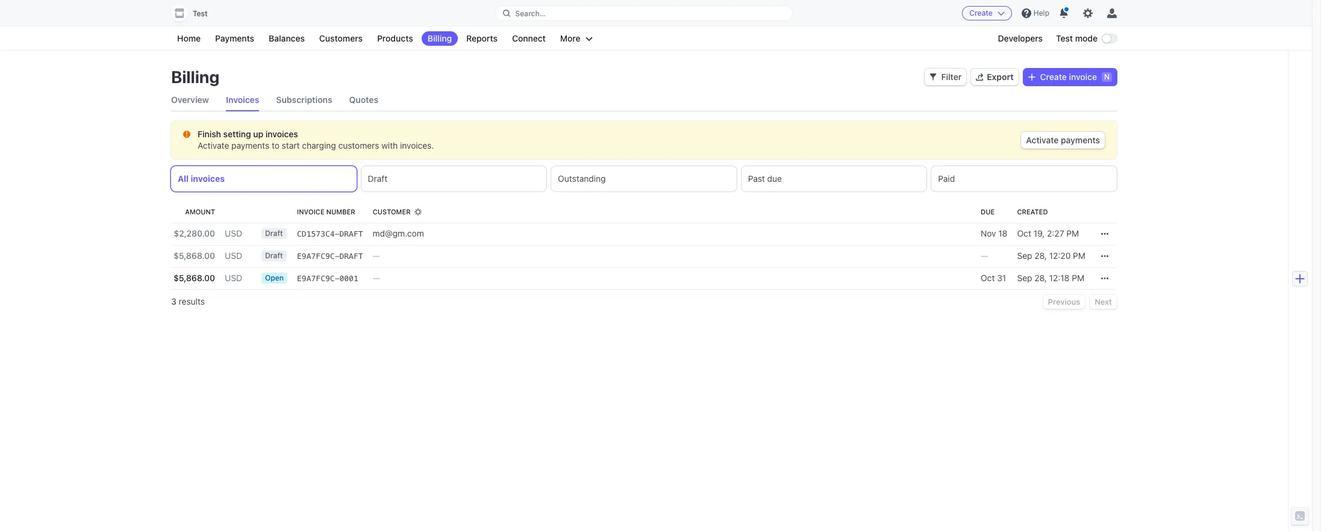 Task type: describe. For each thing, give the bounding box(es) containing it.
invoices inside finish setting up invoices activate payments to start charging customers with invoices.
[[266, 129, 298, 139]]

activate payments link
[[1022, 132, 1105, 149]]

3 results
[[171, 297, 205, 307]]

start
[[282, 140, 300, 151]]

invoice
[[297, 208, 325, 216]]

cd1573c4-draft link
[[292, 223, 368, 245]]

md@gm.com
[[373, 228, 424, 239]]

billing link
[[422, 31, 458, 46]]

draft inside button
[[368, 174, 388, 184]]

filter
[[942, 72, 962, 82]]

past due
[[748, 174, 782, 184]]

nov 18
[[981, 228, 1008, 239]]

subscriptions link
[[276, 89, 332, 111]]

activate inside finish setting up invoices activate payments to start charging customers with invoices.
[[198, 140, 229, 151]]

with
[[382, 140, 398, 151]]

payments link
[[209, 31, 260, 46]]

customer
[[373, 208, 411, 216]]

— link for sep
[[976, 245, 1013, 268]]

oct 19, 2:27 pm link
[[1013, 223, 1091, 245]]

more button
[[554, 31, 599, 46]]

due
[[981, 208, 995, 216]]

outstanding
[[558, 174, 606, 184]]

svg image left finish
[[183, 131, 190, 138]]

overview link
[[171, 89, 209, 111]]

test for test mode
[[1057, 33, 1074, 43]]

help
[[1034, 8, 1050, 17]]

subscriptions
[[276, 95, 332, 105]]

nov 18 link
[[976, 223, 1013, 245]]

all invoices button
[[171, 166, 357, 192]]

draft for e9a7fc9c-
[[340, 252, 363, 261]]

mode
[[1076, 33, 1098, 43]]

export
[[987, 72, 1014, 82]]

pm for sep 28, 12:18 pm
[[1072, 273, 1085, 283]]

payments inside finish setting up invoices activate payments to start charging customers with invoices.
[[232, 140, 270, 151]]

home
[[177, 33, 201, 43]]

usd link for —
[[220, 245, 247, 268]]

due
[[768, 174, 782, 184]]

customers
[[338, 140, 379, 151]]

18
[[999, 228, 1008, 239]]

invoice
[[1070, 72, 1098, 82]]

1 svg image from the top
[[1102, 231, 1109, 238]]

svg image up next
[[1102, 275, 1109, 282]]

oct for oct 31
[[981, 273, 995, 283]]

setting
[[223, 129, 251, 139]]

past
[[748, 174, 765, 184]]

products link
[[371, 31, 419, 46]]

oct 19, 2:27 pm
[[1018, 228, 1080, 239]]

up
[[253, 129, 264, 139]]

28, for 12:18
[[1035, 273, 1048, 283]]

test mode
[[1057, 33, 1098, 43]]

1 vertical spatial billing
[[171, 67, 220, 87]]

invoices
[[226, 95, 259, 105]]

test button
[[171, 5, 220, 22]]

activate payments
[[1027, 135, 1101, 145]]

invoice number
[[297, 208, 355, 216]]

paid
[[939, 174, 955, 184]]

usd link for cd1573c4-draft
[[220, 223, 247, 245]]

n
[[1105, 72, 1110, 81]]

cd1573c4-
[[297, 230, 340, 239]]

notifications image
[[1060, 8, 1069, 18]]

all invoices
[[178, 174, 225, 184]]

1 draft link from the top
[[257, 223, 292, 245]]

$2,280.00 link
[[171, 223, 220, 245]]

to
[[272, 140, 280, 151]]

created
[[1018, 208, 1048, 216]]

usd for e9a7fc9c-0001
[[225, 273, 242, 283]]

12:18
[[1050, 273, 1070, 283]]

28, for 12:20
[[1035, 251, 1048, 261]]

sep 28, 12:20 pm link
[[1013, 245, 1091, 268]]

draft for cd1573c4-
[[340, 230, 363, 239]]

Search… text field
[[496, 6, 792, 21]]

e9a7fc9c- for 0001
[[297, 274, 340, 283]]

previous
[[1049, 297, 1081, 307]]

paid button
[[932, 166, 1117, 192]]

pm for sep 28, 12:20 pm
[[1074, 251, 1086, 261]]

oct 31 link
[[976, 268, 1013, 290]]

all
[[178, 174, 189, 184]]

filter button
[[925, 69, 967, 86]]

e9a7fc9c-0001
[[297, 274, 359, 283]]

connect
[[512, 33, 546, 43]]

open
[[265, 274, 284, 283]]

$2,280.00
[[174, 228, 215, 239]]

payments
[[215, 33, 254, 43]]

products
[[377, 33, 413, 43]]

next
[[1095, 297, 1113, 307]]



Task type: vqa. For each thing, say whether or not it's contained in the screenshot.
'Atlas' corresponding to Atlas Account
no



Task type: locate. For each thing, give the bounding box(es) containing it.
0 horizontal spatial payments
[[232, 140, 270, 151]]

pm right 12:18
[[1072, 273, 1085, 283]]

create
[[970, 8, 993, 17], [1041, 72, 1067, 82]]

0 vertical spatial billing
[[428, 33, 452, 43]]

1 usd link from the top
[[220, 223, 247, 245]]

tab list containing overview
[[171, 89, 1118, 112]]

— down the "md@gm.com"
[[373, 251, 380, 261]]

billing left reports
[[428, 33, 452, 43]]

oct left 19, in the top of the page
[[1018, 228, 1032, 239]]

pm right "12:20"
[[1074, 251, 1086, 261]]

e9a7fc9c- down cd1573c4-
[[297, 252, 340, 261]]

1 vertical spatial sep
[[1018, 273, 1033, 283]]

draft down with
[[368, 174, 388, 184]]

draft
[[340, 230, 363, 239], [340, 252, 363, 261]]

usd for —
[[225, 251, 242, 261]]

1 vertical spatial usd
[[225, 251, 242, 261]]

draft button
[[361, 166, 547, 192]]

invoices inside button
[[191, 174, 225, 184]]

— down "nov"
[[981, 251, 989, 261]]

1 vertical spatial pm
[[1074, 251, 1086, 261]]

e9a7fc9c-
[[297, 252, 340, 261], [297, 274, 340, 283]]

create button
[[963, 6, 1013, 20]]

pm for oct 19, 2:27 pm
[[1067, 228, 1080, 239]]

0 vertical spatial sep
[[1018, 251, 1033, 261]]

tab list containing all invoices
[[171, 166, 1118, 192]]

0001
[[340, 274, 359, 283]]

sep for sep 28, 12:18 pm
[[1018, 273, 1033, 283]]

help button
[[1017, 4, 1055, 23]]

0 horizontal spatial billing
[[171, 67, 220, 87]]

billing up overview
[[171, 67, 220, 87]]

svg image right "12:20"
[[1102, 253, 1109, 260]]

usd link for e9a7fc9c-0001
[[220, 268, 247, 290]]

e9a7fc9c-draft
[[297, 252, 363, 261]]

1 vertical spatial oct
[[981, 273, 995, 283]]

pm right 2:27
[[1067, 228, 1080, 239]]

md@gm.com link
[[368, 223, 976, 245]]

1 horizontal spatial activate
[[1027, 135, 1059, 145]]

3
[[171, 297, 177, 307]]

number
[[326, 208, 355, 216]]

2 $5,868.00 link from the top
[[171, 268, 220, 290]]

2 draft link from the top
[[257, 245, 292, 268]]

$5,868.00 for —
[[174, 251, 215, 261]]

1 horizontal spatial test
[[1057, 33, 1074, 43]]

activate up 'paid' button
[[1027, 135, 1059, 145]]

create for create invoice
[[1041, 72, 1067, 82]]

0 vertical spatial svg image
[[1102, 231, 1109, 238]]

2 sep from the top
[[1018, 273, 1033, 283]]

0 vertical spatial $5,868.00
[[174, 251, 215, 261]]

overview
[[171, 95, 209, 105]]

3 usd from the top
[[225, 273, 242, 283]]

2 usd link from the top
[[220, 245, 247, 268]]

svg image right 2:27
[[1102, 231, 1109, 238]]

draft link
[[257, 223, 292, 245], [257, 245, 292, 268]]

$5,868.00 link for e9a7fc9c-0001
[[171, 268, 220, 290]]

past due button
[[742, 166, 927, 192]]

nov
[[981, 228, 997, 239]]

svg image left filter
[[930, 74, 937, 81]]

1 e9a7fc9c- from the top
[[297, 252, 340, 261]]

1 vertical spatial draft
[[265, 229, 283, 238]]

2 $5,868.00 from the top
[[174, 273, 215, 283]]

1 horizontal spatial billing
[[428, 33, 452, 43]]

1 vertical spatial invoices
[[191, 174, 225, 184]]

usd for cd1573c4-draft
[[225, 228, 242, 239]]

balances
[[269, 33, 305, 43]]

0 horizontal spatial test
[[193, 9, 208, 18]]

0 vertical spatial create
[[970, 8, 993, 17]]

0 vertical spatial draft
[[340, 230, 363, 239]]

quotes
[[349, 95, 379, 105]]

customers link
[[313, 31, 369, 46]]

pm inside 'oct 19, 2:27 pm' link
[[1067, 228, 1080, 239]]

amount
[[185, 208, 215, 216]]

28, left 12:18
[[1035, 273, 1048, 283]]

svg image inside filter "popup button"
[[930, 74, 937, 81]]

sep 28, 12:18 pm
[[1018, 273, 1085, 283]]

— link
[[368, 245, 976, 268], [976, 245, 1013, 268], [368, 268, 976, 290]]

1 usd from the top
[[225, 228, 242, 239]]

2 vertical spatial pm
[[1072, 273, 1085, 283]]

0 horizontal spatial invoices
[[191, 174, 225, 184]]

1 $5,868.00 from the top
[[174, 251, 215, 261]]

usd
[[225, 228, 242, 239], [225, 251, 242, 261], [225, 273, 242, 283]]

test inside button
[[193, 9, 208, 18]]

1 $5,868.00 link from the top
[[171, 245, 220, 268]]

0 vertical spatial draft
[[368, 174, 388, 184]]

next button
[[1090, 295, 1118, 309]]

1 vertical spatial create
[[1041, 72, 1067, 82]]

31
[[998, 273, 1007, 283]]

$5,868.00 for e9a7fc9c-0001
[[174, 273, 215, 283]]

customers
[[319, 33, 363, 43]]

0 vertical spatial oct
[[1018, 228, 1032, 239]]

2 usd from the top
[[225, 251, 242, 261]]

1 vertical spatial draft
[[340, 252, 363, 261]]

create inside button
[[970, 8, 993, 17]]

$5,868.00 link up results
[[171, 268, 220, 290]]

search…
[[516, 9, 546, 18]]

oct 31
[[981, 273, 1007, 283]]

e9a7fc9c- down e9a7fc9c-draft link at the left
[[297, 274, 340, 283]]

1 vertical spatial svg image
[[1102, 253, 1109, 260]]

draft up the 0001
[[340, 252, 363, 261]]

create up developers link
[[970, 8, 993, 17]]

2 tab list from the top
[[171, 166, 1118, 192]]

1 sep from the top
[[1018, 251, 1033, 261]]

sep 28, 12:20 pm
[[1018, 251, 1086, 261]]

activate down finish
[[198, 140, 229, 151]]

0 horizontal spatial activate
[[198, 140, 229, 151]]

$5,868.00 up results
[[174, 273, 215, 283]]

1 vertical spatial $5,868.00
[[174, 273, 215, 283]]

invoices.
[[400, 140, 434, 151]]

1 horizontal spatial payments
[[1062, 135, 1101, 145]]

charging
[[302, 140, 336, 151]]

e9a7fc9c-0001 link
[[292, 268, 368, 290]]

0 vertical spatial pm
[[1067, 228, 1080, 239]]

home link
[[171, 31, 207, 46]]

billing
[[428, 33, 452, 43], [171, 67, 220, 87]]

create for create
[[970, 8, 993, 17]]

sep 28, 12:18 pm link
[[1013, 268, 1091, 290]]

1 tab list from the top
[[171, 89, 1118, 112]]

results
[[179, 297, 205, 307]]

invoices right all on the left top of page
[[191, 174, 225, 184]]

test left the mode
[[1057, 33, 1074, 43]]

19,
[[1034, 228, 1045, 239]]

connect link
[[506, 31, 552, 46]]

draft link up open
[[257, 245, 292, 268]]

test for test
[[193, 9, 208, 18]]

svg image right export
[[1029, 74, 1036, 81]]

— for e9a7fc9c-0001
[[373, 273, 380, 283]]

— link for oct
[[368, 268, 976, 290]]

cd1573c4-draft
[[297, 230, 363, 239]]

0 vertical spatial usd
[[225, 228, 242, 239]]

3 usd link from the top
[[220, 268, 247, 290]]

—
[[373, 251, 380, 261], [981, 251, 989, 261], [373, 273, 380, 283]]

2 svg image from the top
[[1102, 253, 1109, 260]]

svg image
[[930, 74, 937, 81], [1029, 74, 1036, 81], [183, 131, 190, 138], [1102, 275, 1109, 282]]

oct for oct 19, 2:27 pm
[[1018, 228, 1032, 239]]

export button
[[972, 69, 1019, 86]]

tab list
[[171, 89, 1118, 112], [171, 166, 1118, 192]]

$5,868.00 link down '$2,280.00'
[[171, 245, 220, 268]]

sep for sep 28, 12:20 pm
[[1018, 251, 1033, 261]]

2:27
[[1048, 228, 1065, 239]]

more
[[560, 33, 581, 43]]

e9a7fc9c- for draft
[[297, 252, 340, 261]]

$5,868.00 down '$2,280.00' link
[[174, 251, 215, 261]]

draft down number
[[340, 230, 363, 239]]

1 vertical spatial 28,
[[1035, 273, 1048, 283]]

sep
[[1018, 251, 1033, 261], [1018, 273, 1033, 283]]

2 e9a7fc9c- from the top
[[297, 274, 340, 283]]

28, left "12:20"
[[1035, 251, 1048, 261]]

create invoice
[[1041, 72, 1098, 82]]

usd link
[[220, 223, 247, 245], [220, 245, 247, 268], [220, 268, 247, 290]]

e9a7fc9c-draft link
[[292, 245, 368, 268]]

— right the 0001
[[373, 273, 380, 283]]

0 vertical spatial test
[[193, 9, 208, 18]]

create left invoice
[[1041, 72, 1067, 82]]

activate
[[1027, 135, 1059, 145], [198, 140, 229, 151]]

12:20
[[1050, 251, 1071, 261]]

draft link left cd1573c4-
[[257, 223, 292, 245]]

0 vertical spatial tab list
[[171, 89, 1118, 112]]

quotes link
[[349, 89, 379, 111]]

balances link
[[263, 31, 311, 46]]

pm inside sep 28, 12:18 pm link
[[1072, 273, 1085, 283]]

pm inside sep 28, 12:20 pm link
[[1074, 251, 1086, 261]]

0 horizontal spatial oct
[[981, 273, 995, 283]]

1 vertical spatial tab list
[[171, 166, 1118, 192]]

finish
[[198, 129, 221, 139]]

1 28, from the top
[[1035, 251, 1048, 261]]

test up the home at the top left
[[193, 9, 208, 18]]

1 vertical spatial e9a7fc9c-
[[297, 274, 340, 283]]

invoices link
[[226, 89, 259, 111]]

2 28, from the top
[[1035, 273, 1048, 283]]

2 vertical spatial usd
[[225, 273, 242, 283]]

oct left 31
[[981, 273, 995, 283]]

0 vertical spatial 28,
[[1035, 251, 1048, 261]]

Search… search field
[[496, 6, 792, 21]]

draft left cd1573c4-
[[265, 229, 283, 238]]

svg image
[[1102, 231, 1109, 238], [1102, 253, 1109, 260]]

draft up open
[[265, 251, 283, 260]]

1 horizontal spatial oct
[[1018, 228, 1032, 239]]

previous button
[[1044, 295, 1086, 309]]

0 vertical spatial e9a7fc9c-
[[297, 252, 340, 261]]

open link
[[257, 268, 292, 290]]

2 draft from the top
[[340, 252, 363, 261]]

developers
[[998, 33, 1043, 43]]

1 draft from the top
[[340, 230, 363, 239]]

0 horizontal spatial create
[[970, 8, 993, 17]]

1 vertical spatial test
[[1057, 33, 1074, 43]]

outstanding button
[[552, 166, 737, 192]]

2 vertical spatial draft
[[265, 251, 283, 260]]

$5,868.00 link for —
[[171, 245, 220, 268]]

invoices up to
[[266, 129, 298, 139]]

1 horizontal spatial create
[[1041, 72, 1067, 82]]

finish setting up invoices activate payments to start charging customers with invoices.
[[198, 129, 434, 151]]

0 vertical spatial invoices
[[266, 129, 298, 139]]

1 horizontal spatial invoices
[[266, 129, 298, 139]]

reports link
[[461, 31, 504, 46]]

reports
[[467, 33, 498, 43]]

— for —
[[981, 251, 989, 261]]



